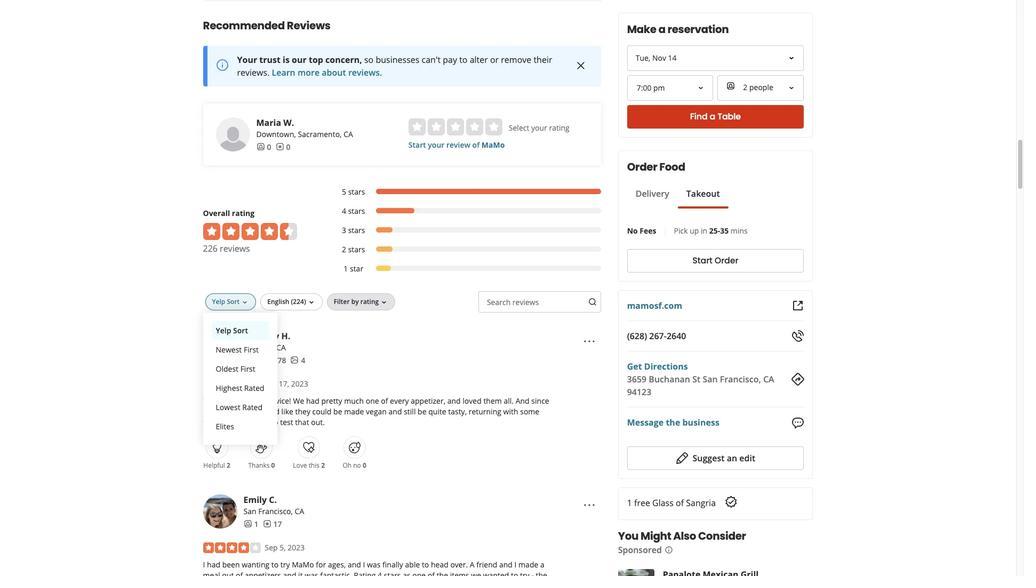 Task type: describe. For each thing, give the bounding box(es) containing it.
filter reviews by 2 stars rating element
[[331, 244, 601, 255]]

oct 17, 2023
[[265, 379, 308, 389]]

i had been wanting to try mamo for ages, and i was finally able to head over. a friend and i made a meal out of appetizers and it was fantastic. rating 4 stars as one of the items we wanted to try - th
[[203, 560, 547, 576]]

one inside tasty food, lovely service! we had pretty much one of every appetizer, and loved them all. and since most of them seemed like they could be made vegan and still be quite tasty, returning with some vegan friends soon to test that out.
[[366, 396, 379, 406]]

reviews for 226 reviews
[[220, 243, 250, 254]]

3659
[[628, 374, 647, 385]]

out.
[[311, 417, 325, 427]]

4 star rating image
[[203, 543, 261, 553]]

(224)
[[291, 297, 306, 306]]

4.5 star rating image
[[203, 223, 297, 240]]

lowest rated
[[216, 402, 263, 412]]

emily c. link
[[244, 494, 277, 506]]

of right 'review'
[[473, 140, 480, 150]]

filter by rating
[[334, 297, 379, 306]]

message the business
[[628, 417, 720, 429]]

is
[[283, 54, 290, 65]]

0 horizontal spatial was
[[305, 570, 318, 576]]

0 inside the friends element
[[267, 142, 271, 152]]

francisco, inside emily c. san francisco, ca
[[258, 506, 293, 516]]

16 review v2 image for maria
[[276, 143, 284, 151]]

all.
[[504, 396, 514, 406]]

friends element for emily c.
[[244, 519, 259, 530]]

love this 2
[[293, 461, 325, 470]]

first for newest first
[[244, 345, 259, 355]]

english (224)
[[267, 297, 306, 306]]

ca inside "maria w. downtown, sacramento, ca"
[[344, 129, 353, 139]]

soon
[[252, 417, 269, 427]]

some
[[520, 406, 540, 417]]

so businesses can't pay to alter or remove their reviews.
[[237, 54, 553, 78]]

since
[[532, 396, 549, 406]]

san inside get directions 3659 buchanan st san francisco, ca 94123
[[703, 374, 718, 385]]

table
[[718, 111, 741, 123]]

overall
[[203, 208, 230, 218]]

16 chevron down v2 image
[[241, 298, 249, 307]]

emily c. san francisco, ca
[[244, 494, 304, 516]]

1 for 1 free glass of sangria
[[628, 497, 632, 509]]

friends element for bethany h.
[[244, 355, 263, 366]]

24 pencil v2 image
[[676, 452, 689, 465]]

1 inside the friends element
[[254, 519, 259, 529]]

fantastic.
[[320, 570, 352, 576]]

3 i from the left
[[515, 560, 517, 570]]

quite
[[429, 406, 446, 417]]

up
[[690, 226, 699, 236]]

and up rating
[[348, 560, 361, 570]]

bethany h. link
[[244, 330, 291, 342]]

recommended reviews element
[[169, 0, 636, 576]]

24 directions v2 image
[[792, 373, 804, 386]]

select your rating
[[509, 123, 570, 133]]

with
[[504, 406, 518, 417]]

and up tasty,
[[448, 396, 461, 406]]

businesses
[[376, 54, 420, 65]]

close image
[[575, 59, 588, 72]]

0 horizontal spatial rating
[[232, 208, 255, 218]]

made inside tasty food, lovely service! we had pretty much one of every appetizer, and loved them all. and since most of them seemed like they could be made vegan and still be quite tasty, returning with some vegan friends soon to test that out.
[[344, 406, 364, 417]]

226 reviews
[[203, 243, 250, 254]]

get directions link
[[628, 361, 688, 372]]

been
[[222, 560, 240, 570]]

pick up in 25-35 mins
[[674, 226, 748, 236]]

search
[[487, 297, 511, 307]]

consider
[[699, 529, 747, 544]]

suggest an edit
[[693, 452, 756, 464]]

ca inside get directions 3659 buchanan st san francisco, ca 94123
[[764, 374, 775, 385]]

filter
[[334, 297, 350, 306]]

edit
[[740, 452, 756, 464]]

1 vertical spatial vegan
[[203, 417, 224, 427]]

4 for 4 stars
[[342, 206, 346, 216]]

learn more about reviews.
[[272, 67, 382, 78]]

directions
[[645, 361, 688, 372]]

0 vertical spatial them
[[484, 396, 502, 406]]

filter reviews by 5 stars rating element
[[331, 187, 601, 197]]

returning
[[469, 406, 502, 417]]

yelp sort button
[[205, 293, 256, 310]]

16 photos v2 image
[[291, 356, 299, 365]]

review
[[447, 140, 471, 150]]

to up "appetizers"
[[271, 560, 279, 570]]

first for oldest first
[[240, 364, 255, 374]]

25-
[[710, 226, 721, 236]]

highest rated
[[216, 383, 264, 393]]

sep 5, 2023
[[265, 543, 305, 553]]

oh no 0
[[343, 461, 366, 470]]

english
[[267, 297, 289, 306]]

had inside tasty food, lovely service! we had pretty much one of every appetizer, and loved them all. and since most of them seemed like they could be made vegan and still be quite tasty, returning with some vegan friends soon to test that out.
[[306, 396, 320, 406]]

rating for filter by rating
[[361, 297, 379, 306]]

bethany h. oakland, ca
[[244, 330, 291, 353]]

4 inside the i had been wanting to try mamo for ages, and i was finally able to head over. a friend and i made a meal out of appetizers and it was fantastic. rating 4 stars as one of the items we wanted to try - th
[[378, 570, 382, 576]]

helpful 2
[[203, 461, 230, 470]]

wanting
[[242, 560, 270, 570]]

2 horizontal spatial 2
[[342, 244, 346, 254]]

17
[[273, 519, 282, 529]]

friends element for maria w.
[[256, 142, 271, 152]]

0 horizontal spatial them
[[232, 406, 250, 417]]

0 vertical spatial mamo
[[482, 140, 505, 150]]

we
[[293, 396, 304, 406]]

photo of bethany h. image
[[203, 331, 237, 365]]

items
[[450, 570, 469, 576]]

yelp sort button
[[212, 321, 269, 340]]

you might also consider
[[619, 529, 747, 544]]

emily
[[244, 494, 267, 506]]

oakland,
[[244, 342, 275, 353]]

of down head
[[428, 570, 435, 576]]

(628)
[[628, 330, 648, 342]]

overall rating
[[203, 208, 255, 218]]

stars for 5 stars
[[348, 187, 365, 197]]

lovely
[[243, 396, 263, 406]]

24 info v2 image
[[216, 59, 229, 72]]

yelp for yelp sort button
[[216, 325, 231, 335]]

Select a date text field
[[628, 45, 804, 71]]

filter by rating button
[[327, 293, 396, 310]]

1 for 1 star
[[344, 263, 348, 274]]

16 review v2 image for emily
[[263, 520, 271, 529]]

out
[[222, 570, 234, 576]]

-
[[532, 570, 534, 576]]

sort for yelp sort button
[[233, 325, 248, 335]]

lowest
[[216, 402, 240, 412]]

free
[[635, 497, 651, 509]]

(no rating) image
[[409, 118, 503, 135]]

or
[[490, 54, 499, 65]]

rating element
[[409, 118, 503, 135]]

had inside the i had been wanting to try mamo for ages, and i was finally able to head over. a friend and i made a meal out of appetizers and it was fantastic. rating 4 stars as one of the items we wanted to try - th
[[207, 560, 220, 570]]

rated for highest rated
[[244, 383, 264, 393]]

(0 reactions) element for oh no 0
[[363, 461, 366, 470]]

start your review of mamo
[[409, 140, 505, 150]]

photo of maria w. image
[[216, 117, 250, 151]]

no
[[353, 461, 361, 470]]

business
[[683, 417, 720, 429]]

5 star rating image
[[203, 379, 261, 389]]

can't
[[422, 54, 441, 65]]

alter
[[470, 54, 488, 65]]

24 phone v2 image
[[792, 330, 804, 343]]

food,
[[223, 396, 241, 406]]

reviews
[[287, 18, 331, 33]]

mins
[[731, 226, 748, 236]]

message the business button
[[628, 416, 720, 429]]

to right able
[[422, 560, 429, 570]]

so
[[364, 54, 374, 65]]

ca inside bethany h. oakland, ca
[[276, 342, 286, 353]]

photos element
[[291, 355, 305, 366]]

bethany
[[244, 330, 279, 342]]

a inside the i had been wanting to try mamo for ages, and i was finally able to head over. a friend and i made a meal out of appetizers and it was fantastic. rating 4 stars as one of the items we wanted to try - th
[[541, 560, 545, 570]]

fees
[[640, 226, 657, 236]]

4 for 4
[[301, 355, 305, 365]]

tab list containing delivery
[[628, 187, 729, 209]]

16 chevron down v2 image for english (224)
[[307, 298, 316, 307]]

none radio inside the recommended reviews element
[[447, 118, 464, 135]]

you
[[619, 529, 639, 544]]

san inside emily c. san francisco, ca
[[244, 506, 256, 516]]

1 star
[[344, 263, 363, 274]]

lowest rated button
[[212, 398, 269, 417]]

267-
[[650, 330, 667, 342]]



Task type: vqa. For each thing, say whether or not it's contained in the screenshot.
able
yes



Task type: locate. For each thing, give the bounding box(es) containing it.
2 horizontal spatial 4
[[378, 570, 382, 576]]

0 right the no
[[363, 461, 366, 470]]

to inside tasty food, lovely service! we had pretty much one of every appetizer, and loved them all. and since most of them seemed like they could be made vegan and still be quite tasty, returning with some vegan friends soon to test that out.
[[271, 417, 278, 427]]

2023 for h.
[[291, 379, 308, 389]]

made up -
[[519, 560, 539, 570]]

start for start order
[[693, 255, 713, 267]]

reviews element containing 0
[[276, 142, 291, 152]]

your right select
[[531, 123, 547, 133]]

rated up soon
[[242, 402, 263, 412]]

1 vertical spatial mamo
[[292, 560, 314, 570]]

(2 reactions) element right helpful
[[227, 461, 230, 470]]

rating right by
[[361, 297, 379, 306]]

rated inside button
[[242, 402, 263, 412]]

2 vertical spatial friends element
[[244, 519, 259, 530]]

  text field
[[479, 291, 601, 313]]

sacramento,
[[298, 129, 342, 139]]

0 vertical spatial order
[[628, 160, 658, 174]]

0 horizontal spatial a
[[541, 560, 545, 570]]

appetizers
[[245, 570, 281, 576]]

None radio
[[409, 118, 426, 135], [428, 118, 445, 135], [466, 118, 483, 135], [485, 118, 503, 135], [409, 118, 426, 135], [428, 118, 445, 135], [466, 118, 483, 135], [485, 118, 503, 135]]

1 horizontal spatial a
[[659, 22, 666, 37]]

16 friends v2 image
[[244, 520, 252, 529]]

might
[[641, 529, 672, 544]]

1 (0 reactions) element from the left
[[271, 461, 275, 470]]

menu image
[[583, 499, 596, 512]]

1 free glass of sangria
[[628, 497, 716, 509]]

i up rating
[[363, 560, 365, 570]]

2023 right 5, on the left bottom
[[288, 543, 305, 553]]

16 review v2 image down downtown,
[[276, 143, 284, 151]]

one down able
[[413, 570, 426, 576]]

rating
[[354, 570, 376, 576]]

1 horizontal spatial was
[[367, 560, 381, 570]]

rated up lovely in the bottom of the page
[[244, 383, 264, 393]]

try down sep 5, 2023
[[281, 560, 290, 570]]

2 16 chevron down v2 image from the left
[[380, 298, 389, 307]]

1 vertical spatial francisco,
[[258, 506, 293, 516]]

2
[[342, 244, 346, 254], [227, 461, 230, 470], [321, 461, 325, 470]]

reviews for search reviews
[[513, 297, 539, 307]]

2 vertical spatial 1
[[254, 519, 259, 529]]

friends element down emily
[[244, 519, 259, 530]]

had up the could
[[306, 396, 320, 406]]

2 horizontal spatial rating
[[549, 123, 570, 133]]

1 (2 reactions) element from the left
[[227, 461, 230, 470]]

0 inside 'reviews' element
[[286, 142, 291, 152]]

reviews down 4.5 star rating image
[[220, 243, 250, 254]]

vegan down most
[[203, 417, 224, 427]]

0 vertical spatial 4
[[342, 206, 346, 216]]

reviews element down downtown,
[[276, 142, 291, 152]]

0 horizontal spatial 1
[[254, 519, 259, 529]]

takeout tab panel
[[628, 209, 729, 213]]

takeout
[[687, 188, 720, 200]]

1 horizontal spatial (0 reactions) element
[[363, 461, 366, 470]]

be right still
[[418, 406, 427, 417]]

stars
[[348, 187, 365, 197], [348, 206, 365, 216], [348, 225, 365, 235], [348, 244, 365, 254], [384, 570, 401, 576]]

1 horizontal spatial reviews.
[[348, 67, 382, 78]]

16 friends v2 image
[[256, 143, 265, 151]]

  text field inside the recommended reviews element
[[479, 291, 601, 313]]

1 vertical spatial 1
[[628, 497, 632, 509]]

1 vertical spatial order
[[715, 255, 739, 267]]

(0 reactions) element
[[271, 461, 275, 470], [363, 461, 366, 470]]

learn more about reviews. link
[[272, 67, 382, 78]]

first inside button
[[244, 345, 259, 355]]

of right out
[[236, 570, 243, 576]]

0 horizontal spatial reviews.
[[237, 67, 270, 78]]

2 right this
[[321, 461, 325, 470]]

1 horizontal spatial made
[[519, 560, 539, 570]]

1 horizontal spatial be
[[418, 406, 427, 417]]

info alert
[[203, 46, 601, 86]]

first
[[244, 345, 259, 355], [240, 364, 255, 374]]

1 vertical spatial first
[[240, 364, 255, 374]]

c.
[[269, 494, 277, 506]]

ca right sacramento,
[[344, 129, 353, 139]]

yelp left 16 chevron down v2 image
[[212, 297, 225, 306]]

2 i from the left
[[363, 560, 365, 570]]

thanks
[[248, 461, 270, 470]]

4 stars
[[342, 206, 365, 216]]

(2 reactions) element for love this 2
[[321, 461, 325, 470]]

3
[[342, 225, 346, 235]]

friends element containing 1
[[244, 519, 259, 530]]

friends element down oakland,
[[244, 355, 263, 366]]

yelp inside yelp sort button
[[216, 325, 231, 335]]

2 (0 reactions) element from the left
[[363, 461, 366, 470]]

could
[[312, 406, 332, 417]]

of left every at the left bottom of page
[[381, 396, 388, 406]]

1 vertical spatial was
[[305, 570, 318, 576]]

stars for 3 stars
[[348, 225, 365, 235]]

start inside button
[[693, 255, 713, 267]]

226
[[203, 243, 218, 254]]

stars up star
[[348, 244, 365, 254]]

of down the food,
[[223, 406, 230, 417]]

yelp up newest
[[216, 325, 231, 335]]

a for find
[[710, 111, 716, 123]]

(0 reactions) element for thanks 0
[[271, 461, 275, 470]]

0 vertical spatial was
[[367, 560, 381, 570]]

0 horizontal spatial mamo
[[292, 560, 314, 570]]

1 horizontal spatial san
[[703, 374, 718, 385]]

0 horizontal spatial reviews
[[220, 243, 250, 254]]

this
[[309, 461, 320, 470]]

2023 for c.
[[288, 543, 305, 553]]

yelp sort left 16 chevron down v2 image
[[212, 297, 240, 306]]

reviews. down your
[[237, 67, 270, 78]]

1 vertical spatial reviews
[[513, 297, 539, 307]]

0 horizontal spatial the
[[437, 570, 448, 576]]

2640
[[667, 330, 687, 342]]

reviews element containing 17
[[263, 519, 282, 530]]

0 horizontal spatial vegan
[[203, 417, 224, 427]]

rating up 4.5 star rating image
[[232, 208, 255, 218]]

ca left 24 directions v2 image
[[764, 374, 775, 385]]

their
[[534, 54, 553, 65]]

1 horizontal spatial 2
[[321, 461, 325, 470]]

over.
[[451, 560, 468, 570]]

0 vertical spatial the
[[666, 417, 681, 429]]

0 vertical spatial try
[[281, 560, 290, 570]]

rating inside dropdown button
[[361, 297, 379, 306]]

start inside the recommended reviews element
[[409, 140, 426, 150]]

2 be from the left
[[418, 406, 427, 417]]

to left -
[[511, 570, 518, 576]]

0 horizontal spatial 16 review v2 image
[[263, 520, 271, 529]]

2 horizontal spatial a
[[710, 111, 716, 123]]

16 chevron down v2 image
[[307, 298, 316, 307], [380, 298, 389, 307]]

1 left free
[[628, 497, 632, 509]]

newest first button
[[212, 340, 269, 359]]

and
[[516, 396, 530, 406]]

start left 'review'
[[409, 140, 426, 150]]

2 (2 reactions) element from the left
[[321, 461, 325, 470]]

the down head
[[437, 570, 448, 576]]

0 horizontal spatial one
[[366, 396, 379, 406]]

and down every at the left bottom of page
[[389, 406, 402, 417]]

yelp for yelp sort dropdown button
[[212, 297, 225, 306]]

of
[[473, 140, 480, 150], [381, 396, 388, 406], [223, 406, 230, 417], [676, 497, 684, 509], [236, 570, 243, 576], [428, 570, 435, 576]]

love
[[293, 461, 307, 470]]

about
[[322, 67, 346, 78]]

i up meal
[[203, 560, 205, 570]]

1 horizontal spatial i
[[363, 560, 365, 570]]

menu image
[[583, 335, 596, 348]]

4 up 3
[[342, 206, 346, 216]]

1 vertical spatial san
[[244, 506, 256, 516]]

i right friend
[[515, 560, 517, 570]]

1 i from the left
[[203, 560, 205, 570]]

order inside start order button
[[715, 255, 739, 267]]

sort for yelp sort dropdown button
[[227, 297, 240, 306]]

a for make
[[659, 22, 666, 37]]

0 horizontal spatial (0 reactions) element
[[271, 461, 275, 470]]

elites
[[216, 421, 234, 432]]

(0 reactions) element right thanks
[[271, 461, 275, 470]]

find
[[691, 111, 708, 123]]

1 vertical spatial friends element
[[244, 355, 263, 366]]

sort inside button
[[233, 325, 248, 335]]

rating right select
[[549, 123, 570, 133]]

h.
[[282, 330, 291, 342]]

0 horizontal spatial i
[[203, 560, 205, 570]]

24 external link v2 image
[[792, 299, 804, 312]]

start for start your review of mamo
[[409, 140, 426, 150]]

search image
[[589, 298, 597, 306]]

1 vertical spatial try
[[520, 570, 530, 576]]

1 horizontal spatial one
[[413, 570, 426, 576]]

your for start
[[428, 140, 445, 150]]

0 vertical spatial san
[[703, 374, 718, 385]]

your for select
[[531, 123, 547, 133]]

2 stars
[[342, 244, 365, 254]]

francisco, down c. on the left bottom of the page
[[258, 506, 293, 516]]

1 vertical spatial yelp sort
[[216, 325, 248, 335]]

as
[[403, 570, 411, 576]]

yelp sort for yelp sort button
[[216, 325, 248, 335]]

oldest
[[216, 364, 239, 374]]

1 vertical spatial start
[[693, 255, 713, 267]]

rated inside "button"
[[244, 383, 264, 393]]

of right glass
[[676, 497, 684, 509]]

0 vertical spatial yelp sort
[[212, 297, 240, 306]]

mamosf.com
[[628, 300, 683, 312]]

the inside the i had been wanting to try mamo for ages, and i was finally able to head over. a friend and i made a meal out of appetizers and it was fantastic. rating 4 stars as one of the items we wanted to try - th
[[437, 570, 448, 576]]

order
[[628, 160, 658, 174], [715, 255, 739, 267]]

mamo right 'review'
[[482, 140, 505, 150]]

one inside the i had been wanting to try mamo for ages, and i was finally able to head over. a friend and i made a meal out of appetizers and it was fantastic. rating 4 stars as one of the items we wanted to try - th
[[413, 570, 426, 576]]

san down emily
[[244, 506, 256, 516]]

oldest first button
[[212, 359, 269, 379]]

1
[[344, 263, 348, 274], [628, 497, 632, 509], [254, 519, 259, 529]]

stars right 5
[[348, 187, 365, 197]]

5,
[[280, 543, 286, 553]]

sort left 16 chevron down v2 image
[[227, 297, 240, 306]]

1 horizontal spatial 16 review v2 image
[[276, 143, 284, 151]]

english (224) button
[[261, 293, 323, 310]]

francisco, inside get directions 3659 buchanan st san francisco, ca 94123
[[721, 374, 762, 385]]

order down 35
[[715, 255, 739, 267]]

24 message v2 image
[[792, 417, 804, 429]]

filter reviews by 3 stars rating element
[[331, 225, 601, 236]]

1 horizontal spatial vegan
[[366, 406, 387, 417]]

0 vertical spatial reviews
[[220, 243, 250, 254]]

get
[[628, 361, 643, 372]]

reviews
[[220, 243, 250, 254], [513, 297, 539, 307]]

ages,
[[328, 560, 346, 570]]

pick
[[674, 226, 688, 236]]

1 reviews. from the left
[[237, 67, 270, 78]]

make
[[628, 22, 657, 37]]

reviews element
[[276, 142, 291, 152], [263, 519, 282, 530]]

0 horizontal spatial 4
[[301, 355, 305, 365]]

0 vertical spatial rated
[[244, 383, 264, 393]]

maria w. downtown, sacramento, ca
[[256, 117, 353, 139]]

reviews element for c.
[[263, 519, 282, 530]]

16 chevron down v2 image inside the "english (224)" popup button
[[307, 298, 316, 307]]

yelp sort up newest
[[216, 325, 248, 335]]

4 right "16 photos v2"
[[301, 355, 305, 365]]

and left it
[[283, 570, 296, 576]]

friends element
[[256, 142, 271, 152], [244, 355, 263, 366], [244, 519, 259, 530]]

reviews. down so
[[348, 67, 382, 78]]

reviews element for w.
[[276, 142, 291, 152]]

16 info v2 image
[[665, 546, 673, 555]]

0 vertical spatial sort
[[227, 297, 240, 306]]

1 vertical spatial 16 review v2 image
[[263, 520, 271, 529]]

None field
[[718, 75, 804, 101], [629, 76, 713, 100], [718, 75, 804, 101], [629, 76, 713, 100]]

yelp inside yelp sort dropdown button
[[212, 297, 225, 306]]

rating for select your rating
[[549, 123, 570, 133]]

2 reviews. from the left
[[348, 67, 382, 78]]

0 horizontal spatial made
[[344, 406, 364, 417]]

maria w. link
[[256, 117, 294, 128]]

them up returning
[[484, 396, 502, 406]]

find a table
[[691, 111, 741, 123]]

1 vertical spatial a
[[710, 111, 716, 123]]

1 vertical spatial yelp
[[216, 325, 231, 335]]

was up rating
[[367, 560, 381, 570]]

still
[[404, 406, 416, 417]]

0 vertical spatial one
[[366, 396, 379, 406]]

test
[[280, 417, 293, 427]]

1 horizontal spatial (2 reactions) element
[[321, 461, 325, 470]]

trust
[[260, 54, 281, 65]]

able
[[405, 560, 420, 570]]

suggest
[[693, 452, 725, 464]]

1 vertical spatial made
[[519, 560, 539, 570]]

highest
[[216, 383, 242, 393]]

1 16 chevron down v2 image from the left
[[307, 298, 316, 307]]

0 down downtown,
[[286, 142, 291, 152]]

and up wanted on the left bottom of page
[[499, 560, 513, 570]]

ca up sep 5, 2023
[[295, 506, 304, 516]]

francisco, right the st
[[721, 374, 762, 385]]

start order button
[[628, 249, 804, 273]]

your
[[531, 123, 547, 133], [428, 140, 445, 150]]

0 vertical spatial had
[[306, 396, 320, 406]]

tasty
[[203, 396, 221, 406]]

1 vertical spatial one
[[413, 570, 426, 576]]

pay
[[443, 54, 457, 65]]

1 horizontal spatial mamo
[[482, 140, 505, 150]]

yelp sort for yelp sort dropdown button
[[212, 297, 240, 306]]

0 vertical spatial a
[[659, 22, 666, 37]]

to left test
[[271, 417, 278, 427]]

san right the st
[[703, 374, 718, 385]]

2023 right 17,
[[291, 379, 308, 389]]

sort up newest first button at the bottom left of the page
[[233, 325, 248, 335]]

2 horizontal spatial 1
[[628, 497, 632, 509]]

0 vertical spatial start
[[409, 140, 426, 150]]

friends element containing 0
[[256, 142, 271, 152]]

1 horizontal spatial rating
[[361, 297, 379, 306]]

0 vertical spatial francisco,
[[721, 374, 762, 385]]

1 right 16 friends v2 icon
[[254, 519, 259, 529]]

sponsored
[[619, 544, 662, 556]]

san
[[703, 374, 718, 385], [244, 506, 256, 516]]

2 right helpful
[[227, 461, 230, 470]]

yelp sort inside yelp sort dropdown button
[[212, 297, 240, 306]]

0 horizontal spatial 16 chevron down v2 image
[[307, 298, 316, 307]]

1 vertical spatial rating
[[232, 208, 255, 218]]

16 chevron down v2 image right (224)
[[307, 298, 316, 307]]

1 vertical spatial 4
[[301, 355, 305, 365]]

friends
[[226, 417, 250, 427]]

search reviews
[[487, 297, 539, 307]]

yelp sort inside yelp sort button
[[216, 325, 248, 335]]

0 horizontal spatial be
[[334, 406, 342, 417]]

oh
[[343, 461, 352, 470]]

stars for 4 stars
[[348, 206, 365, 216]]

to inside so businesses can't pay to alter or remove their reviews.
[[460, 54, 468, 65]]

made inside the i had been wanting to try mamo for ages, and i was finally able to head over. a friend and i made a meal out of appetizers and it was fantastic. rating 4 stars as one of the items we wanted to try - th
[[519, 560, 539, 570]]

2 vertical spatial 4
[[378, 570, 382, 576]]

tasty food, lovely service! we had pretty much one of every appetizer, and loved them all. and since most of them seemed like they could be made vegan and still be quite tasty, returning with some vegan friends soon to test that out.
[[203, 396, 549, 427]]

no
[[628, 226, 638, 236]]

0 vertical spatial your
[[531, 123, 547, 133]]

4 inside photos 'element'
[[301, 355, 305, 365]]

1 horizontal spatial the
[[666, 417, 681, 429]]

24 check in v2 image
[[725, 496, 738, 509]]

5
[[342, 187, 346, 197]]

0 right 16 friends v2 image
[[267, 142, 271, 152]]

0 vertical spatial first
[[244, 345, 259, 355]]

mamo up it
[[292, 560, 314, 570]]

reservation
[[668, 22, 729, 37]]

stars inside the i had been wanting to try mamo for ages, and i was finally able to head over. a friend and i made a meal out of appetizers and it was fantastic. rating 4 stars as one of the items we wanted to try - th
[[384, 570, 401, 576]]

0 right thanks
[[271, 461, 275, 470]]

stars down 5 stars
[[348, 206, 365, 216]]

one right much
[[366, 396, 379, 406]]

1 vertical spatial them
[[232, 406, 250, 417]]

highest rated button
[[212, 379, 269, 398]]

(2 reactions) element for helpful 2
[[227, 461, 230, 470]]

ca down 'h.'
[[276, 342, 286, 353]]

filter reviews by 4 stars rating element
[[331, 206, 601, 216]]

(0 reactions) element right the no
[[363, 461, 366, 470]]

0 horizontal spatial (2 reactions) element
[[227, 461, 230, 470]]

st
[[693, 374, 701, 385]]

16 review v2 image
[[276, 143, 284, 151], [263, 520, 271, 529]]

0 horizontal spatial francisco,
[[258, 506, 293, 516]]

16 chevron down v2 image right the filter by rating
[[380, 298, 389, 307]]

1 horizontal spatial them
[[484, 396, 502, 406]]

friend
[[477, 560, 497, 570]]

was right it
[[305, 570, 318, 576]]

stars for 2 stars
[[348, 244, 365, 254]]

16 review v2 image left 17
[[263, 520, 271, 529]]

2 vertical spatial a
[[541, 560, 545, 570]]

mamo inside the i had been wanting to try mamo for ages, and i was finally able to head over. a friend and i made a meal out of appetizers and it was fantastic. rating 4 stars as one of the items we wanted to try - th
[[292, 560, 314, 570]]

the inside 'button'
[[666, 417, 681, 429]]

reviews element down emily c. san francisco, ca
[[263, 519, 282, 530]]

mamosf.com link
[[628, 300, 683, 312]]

1 horizontal spatial francisco,
[[721, 374, 762, 385]]

1 vertical spatial your
[[428, 140, 445, 150]]

1 horizontal spatial start
[[693, 255, 713, 267]]

be down pretty
[[334, 406, 342, 417]]

0 horizontal spatial san
[[244, 506, 256, 516]]

filter reviews by 1 star rating element
[[331, 263, 601, 274]]

0 vertical spatial 2023
[[291, 379, 308, 389]]

rated for lowest rated
[[242, 402, 263, 412]]

16 chevron down v2 image for filter by rating
[[380, 298, 389, 307]]

2 down 3
[[342, 244, 346, 254]]

service!
[[265, 396, 291, 406]]

1 left star
[[344, 263, 348, 274]]

16 chevron down v2 image inside filter by rating dropdown button
[[380, 298, 389, 307]]

stars down the finally
[[384, 570, 401, 576]]

reviews. inside so businesses can't pay to alter or remove their reviews.
[[237, 67, 270, 78]]

make a reservation
[[628, 22, 729, 37]]

order up delivery
[[628, 160, 658, 174]]

start down in
[[693, 255, 713, 267]]

4 right rating
[[378, 570, 382, 576]]

0 horizontal spatial 2
[[227, 461, 230, 470]]

your left 'review'
[[428, 140, 445, 150]]

sort inside dropdown button
[[227, 297, 240, 306]]

1 horizontal spatial had
[[306, 396, 320, 406]]

start order
[[693, 255, 739, 267]]

appetizer,
[[411, 396, 446, 406]]

reviews right the search
[[513, 297, 539, 307]]

vegan left still
[[366, 406, 387, 417]]

1 horizontal spatial 1
[[344, 263, 348, 274]]

0 horizontal spatial order
[[628, 160, 658, 174]]

try left -
[[520, 570, 530, 576]]

first down bethany
[[244, 345, 259, 355]]

remove
[[501, 54, 532, 65]]

78
[[278, 355, 286, 365]]

1 vertical spatial 2023
[[288, 543, 305, 553]]

(2 reactions) element right this
[[321, 461, 325, 470]]

tab list
[[628, 187, 729, 209]]

stars right 3
[[348, 225, 365, 235]]

to right pay
[[460, 54, 468, 65]]

0 vertical spatial vegan
[[366, 406, 387, 417]]

had up meal
[[207, 560, 220, 570]]

(2 reactions) element
[[227, 461, 230, 470], [321, 461, 325, 470]]

first inside button
[[240, 364, 255, 374]]

1 horizontal spatial 4
[[342, 206, 346, 216]]

ca inside emily c. san francisco, ca
[[295, 506, 304, 516]]

1 horizontal spatial try
[[520, 570, 530, 576]]

0 horizontal spatial start
[[409, 140, 426, 150]]

1 vertical spatial reviews element
[[263, 519, 282, 530]]

1 horizontal spatial 16 chevron down v2 image
[[380, 298, 389, 307]]

0 vertical spatial 16 review v2 image
[[276, 143, 284, 151]]

an
[[727, 452, 738, 464]]

photo of emily c. image
[[203, 494, 237, 529]]

francisco,
[[721, 374, 762, 385], [258, 506, 293, 516]]

the right 'message'
[[666, 417, 681, 429]]

0 vertical spatial rating
[[549, 123, 570, 133]]

None radio
[[447, 118, 464, 135]]

1 be from the left
[[334, 406, 342, 417]]

made down much
[[344, 406, 364, 417]]



